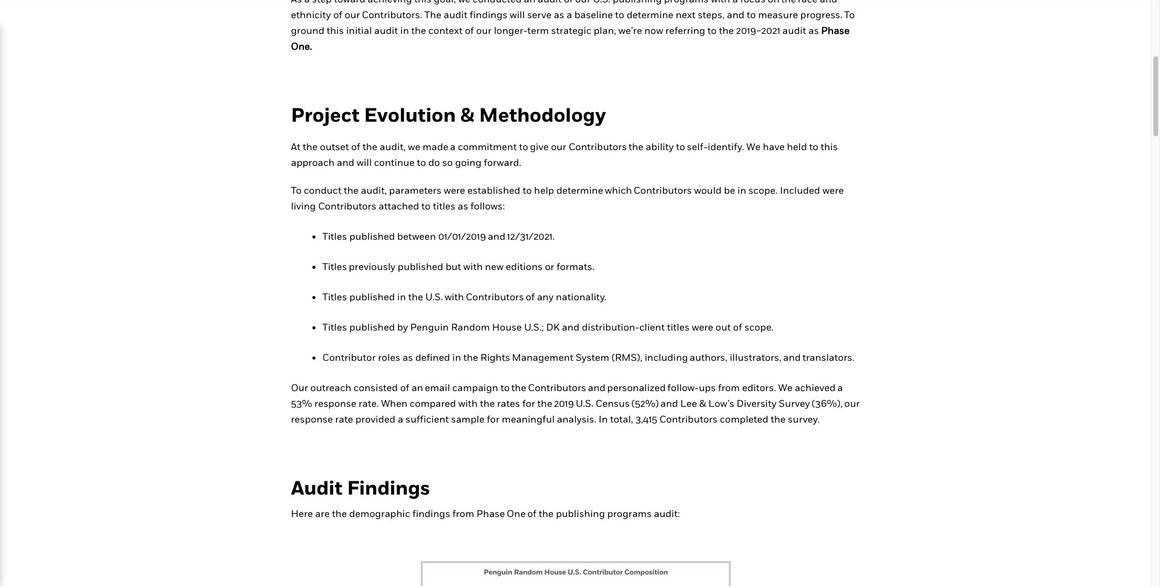 Task type: locate. For each thing, give the bounding box(es) containing it.
1 vertical spatial titles
[[322, 291, 347, 303]]

titles
[[433, 200, 455, 212], [667, 321, 690, 333]]

findings
[[470, 8, 507, 21], [412, 507, 450, 519]]

were right 'included'
[[822, 184, 844, 196]]

audit, inside to conduct the audit, parameters were established to help determine which contributors would be in scope. included were living contributors attached to titles as follows:
[[361, 184, 387, 196]]

1 titles from the top
[[322, 230, 347, 242]]

audit, up continue in the top left of the page
[[380, 140, 406, 153]]

attached
[[379, 200, 419, 212]]

to conduct the audit, parameters were established to help determine which contributors would be in scope. included were living contributors attached to titles as follows:
[[291, 184, 844, 212]]

diversity
[[737, 397, 777, 409]]

published for between
[[349, 230, 395, 242]]

titles
[[322, 230, 347, 242], [322, 291, 347, 303], [322, 321, 347, 333]]

next
[[676, 8, 695, 21]]

the down 'steps,'
[[719, 24, 734, 36]]

were down so at the left top of the page
[[444, 184, 465, 196]]

0 horizontal spatial for
[[487, 413, 500, 425]]

as inside to conduct the audit, parameters were established to help determine which contributors would be in scope. included were living contributors attached to titles as follows:
[[458, 200, 468, 212]]

1 horizontal spatial publishing
[[613, 0, 662, 5]]

the down campaign
[[480, 397, 495, 409]]

we
[[746, 140, 761, 153], [778, 381, 792, 394]]

will left continue in the top left of the page
[[357, 156, 372, 168]]

contributors down conduct at left
[[318, 200, 376, 212]]

we right editors.
[[778, 381, 792, 394]]

published left by
[[349, 321, 395, 333]]

0 vertical spatial publishing
[[613, 0, 662, 5]]

to down parameters
[[421, 200, 431, 212]]

audit up serve
[[538, 0, 562, 5]]

of right out
[[733, 321, 742, 333]]

titles up titles previously
[[322, 230, 347, 242]]

0 horizontal spatial were
[[444, 184, 465, 196]]

1 vertical spatial response
[[291, 413, 333, 425]]

plan,
[[594, 24, 616, 36]]

in
[[400, 24, 409, 36], [737, 184, 746, 196], [397, 291, 406, 303], [452, 351, 461, 363]]

1 horizontal spatial we
[[458, 0, 471, 5]]

ethnicity
[[291, 8, 331, 21]]

our left longer-
[[476, 24, 492, 36]]

2 vertical spatial our
[[551, 140, 566, 153]]

0 horizontal spatial we
[[408, 140, 420, 153]]

editors.
[[742, 381, 776, 394]]

with up 'steps,'
[[711, 0, 730, 5]]

to left "help"
[[523, 184, 532, 196]]

by
[[397, 321, 408, 333]]

0 vertical spatial scope.
[[748, 184, 778, 196]]

from left phase one of
[[452, 507, 474, 519]]

1 horizontal spatial &
[[699, 397, 706, 409]]

in up by
[[397, 291, 406, 303]]

0 vertical spatial contributors
[[318, 200, 376, 212]]

1 horizontal spatial will
[[510, 8, 525, 21]]

findings down the conducted
[[470, 8, 507, 21]]

programs left audit:
[[607, 507, 652, 519]]

to give
[[519, 140, 549, 153]]

to down 'steps,'
[[708, 24, 717, 36]]

2 vertical spatial with
[[458, 397, 478, 409]]

when
[[381, 397, 407, 409]]

to down focus
[[747, 8, 756, 21]]

0 horizontal spatial findings
[[412, 507, 450, 519]]

audit,
[[380, 140, 406, 153], [361, 184, 387, 196]]

in inside to conduct the audit, parameters were established to help determine which contributors would be in scope. included were living contributors attached to titles as follows:
[[737, 184, 746, 196]]

contributors the
[[569, 140, 643, 153]]

will
[[510, 8, 525, 21], [357, 156, 372, 168]]

included
[[780, 184, 820, 196]]

were left out
[[692, 321, 713, 333]]

our up baseline at the top of the page
[[575, 0, 591, 5]]

of right outset
[[351, 140, 360, 153]]

the
[[411, 24, 426, 36], [719, 24, 734, 36], [303, 140, 318, 153], [362, 140, 377, 153], [344, 184, 359, 196], [408, 291, 423, 303], [463, 351, 478, 363], [480, 397, 495, 409], [771, 413, 786, 425], [332, 507, 347, 519], [539, 507, 554, 519]]

0 vertical spatial we
[[746, 140, 761, 153]]

0 horizontal spatial from
[[452, 507, 474, 519]]

0 vertical spatial programs
[[664, 0, 709, 5]]

& right lee
[[699, 397, 706, 409]]

from up low's
[[718, 381, 740, 394]]

contributors inside our outreach consisted of an email campaign to the contributors and personalized follow-ups from editors. we achieved a 53% response rate. when compared with the rates for the 2019 u.s. census (52%) and lee & low's diversity survey (36%), our response rate provided a sufficient sample for meaningful analysis. in total, 3,415 contributors completed the survey.
[[659, 413, 718, 425]]

findings down findings
[[412, 507, 450, 519]]

1 vertical spatial our
[[476, 24, 492, 36]]

1 vertical spatial we
[[408, 140, 420, 153]]

0 vertical spatial for
[[522, 397, 535, 409]]

0 horizontal spatial &
[[460, 103, 474, 126]]

from inside our outreach consisted of an email campaign to the contributors and personalized follow-ups from editors. we achieved a 53% response rate. when compared with the rates for the 2019 u.s. census (52%) and lee & low's diversity survey (36%), our response rate provided a sufficient sample for meaningful analysis. in total, 3,415 contributors completed the survey.
[[718, 381, 740, 394]]

analysis.
[[557, 413, 596, 425]]

0 vertical spatial with
[[711, 0, 730, 5]]

in right be
[[737, 184, 746, 196]]

published down titles previously
[[349, 291, 395, 303]]

0 horizontal spatial titles
[[433, 200, 455, 212]]

contributors down lee
[[659, 413, 718, 425]]

we inside at the outset of the audit, we made a commitment to give our contributors the ability to self-identify. we have held to this approach and will continue to do so going forward.
[[408, 140, 420, 153]]

and down outset
[[337, 156, 354, 168]]

scope. right be
[[748, 184, 778, 196]]

with up the sample
[[458, 397, 478, 409]]

published up titles previously
[[349, 230, 395, 242]]

u.s.;
[[524, 321, 544, 333]]

to right the held
[[809, 140, 818, 153]]

1 horizontal spatial titles
[[667, 321, 690, 333]]

1 horizontal spatial we
[[778, 381, 792, 394]]

1 vertical spatial &
[[699, 397, 706, 409]]

1 vertical spatial contributors
[[659, 413, 718, 425]]

will up longer-
[[510, 8, 525, 21]]

we left have
[[746, 140, 761, 153]]

of down "toward"
[[333, 8, 342, 21]]

published
[[349, 230, 395, 242], [398, 260, 443, 272], [349, 291, 395, 303], [349, 321, 395, 333]]

to left "do"
[[417, 156, 426, 168]]

this right the held
[[821, 140, 838, 153]]

phase one of
[[477, 507, 536, 519]]

2 vertical spatial titles
[[322, 321, 347, 333]]

at the outset of the audit, we made a commitment to give our contributors the ability to self-identify. we have held to this approach and will continue to do so going forward.
[[291, 140, 838, 168]]

2 horizontal spatial this
[[821, 140, 838, 153]]

programs up next
[[664, 0, 709, 5]]

with right "but"
[[463, 260, 483, 272]]

with
[[711, 0, 730, 5], [463, 260, 483, 272], [458, 397, 478, 409]]

0 vertical spatial audit,
[[380, 140, 406, 153]]

1 vertical spatial this
[[327, 24, 344, 36]]

3,415
[[635, 413, 657, 425]]

for down rates
[[487, 413, 500, 425]]

response down outreach
[[314, 397, 356, 409]]

we left "made a"
[[408, 140, 420, 153]]

published for in
[[349, 291, 395, 303]]

to
[[291, 184, 302, 196]]

we're
[[618, 24, 642, 36]]

response down the 53%
[[291, 413, 333, 425]]

with inside our outreach consisted of an email campaign to the contributors and personalized follow-ups from editors. we achieved a 53% response rate. when compared with the rates for the 2019 u.s. census (52%) and lee & low's diversity survey (36%), our response rate provided a sufficient sample for meaningful analysis. in total, 3,415 contributors completed the survey.
[[458, 397, 478, 409]]

0 vertical spatial titles
[[322, 230, 347, 242]]

referring
[[665, 24, 705, 36]]

1 vertical spatial titles
[[667, 321, 690, 333]]

this
[[414, 0, 432, 5], [327, 24, 344, 36], [821, 140, 838, 153]]

our right to give
[[551, 140, 566, 153]]

house
[[492, 321, 522, 333]]

0 vertical spatial will
[[510, 8, 525, 21]]

continue
[[374, 156, 415, 168]]

published for but
[[398, 260, 443, 272]]

1 vertical spatial publishing
[[556, 507, 605, 519]]

project
[[291, 103, 360, 126]]

as down progress. to
[[808, 24, 819, 36]]

0 vertical spatial response
[[314, 397, 356, 409]]

1 vertical spatial audit,
[[361, 184, 387, 196]]

programs inside as a step toward achieving this goal, we conducted an audit of our u.s. publishing programs with a focus on the race and ethnicity of our contributors. the audit findings will serve as a baseline to determine next steps, and to measure progress. to ground this initial audit in the context of our longer-term strategic plan, we're now referring to the 2019−2021 audit as
[[664, 0, 709, 5]]

to self-
[[676, 140, 708, 153]]

response
[[314, 397, 356, 409], [291, 413, 333, 425]]

1 horizontal spatial our
[[551, 140, 566, 153]]

titles published between 01/01/2019 and 12/31/2021.
[[322, 230, 555, 242]]

so
[[442, 156, 453, 168]]

a right as
[[304, 0, 310, 5]]

context
[[428, 24, 463, 36]]

0 horizontal spatial will
[[357, 156, 372, 168]]

of inside our outreach consisted of an email campaign to the contributors and personalized follow-ups from editors. we achieved a 53% response rate. when compared with the rates for the 2019 u.s. census (52%) and lee & low's diversity survey (36%), our response rate provided a sufficient sample for meaningful analysis. in total, 3,415 contributors completed the survey.
[[400, 381, 409, 394]]

the up continue in the top left of the page
[[362, 140, 377, 153]]

0 vertical spatial we
[[458, 0, 471, 5]]

scope. right out
[[744, 321, 774, 333]]

2 titles from the top
[[322, 291, 347, 303]]

1 vertical spatial programs
[[607, 507, 652, 519]]

evolution
[[364, 103, 456, 126]]

contributor roles as defined in the rights management system (rms), including authors, illustrators, and translators.
[[322, 351, 855, 363]]

from
[[718, 381, 740, 394], [452, 507, 474, 519]]

1 vertical spatial we
[[778, 381, 792, 394]]

0 vertical spatial findings
[[470, 8, 507, 21]]

initial
[[346, 24, 372, 36]]

the right phase one of
[[539, 507, 554, 519]]

titles right client
[[667, 321, 690, 333]]

in right "defined"
[[452, 351, 461, 363]]

1 horizontal spatial programs
[[664, 0, 709, 5]]

distribution-
[[582, 321, 639, 333]]

as right roles
[[403, 351, 413, 363]]

0 horizontal spatial we
[[746, 140, 761, 153]]

for up meaningful
[[522, 397, 535, 409]]

u.s.
[[593, 0, 610, 5]]

the right conduct at left
[[344, 184, 359, 196]]

1 vertical spatial findings
[[412, 507, 450, 519]]

0 vertical spatial titles
[[433, 200, 455, 212]]

audit, inside at the outset of the audit, we made a commitment to give our contributors the ability to self-identify. we have held to this approach and will continue to do so going forward.
[[380, 140, 406, 153]]

and
[[820, 0, 837, 5], [727, 8, 744, 21], [337, 156, 354, 168], [562, 321, 580, 333]]

toward
[[334, 0, 365, 5]]

1 horizontal spatial this
[[414, 0, 432, 5]]

progress. to
[[800, 8, 855, 21]]

titles for titles published by penguin random house u.s.; dk and distribution-client titles were out of scope.
[[322, 321, 347, 333]]

now
[[644, 24, 663, 36]]

audit, up attached
[[361, 184, 387, 196]]

titles up titles published between 01/01/2019 and 12/31/2021.
[[433, 200, 455, 212]]

sufficient
[[406, 413, 449, 425]]

0 vertical spatial our
[[575, 0, 591, 5]]

titles previously published but with new editions or formats.
[[322, 260, 595, 272]]

formats.
[[556, 260, 595, 272]]

0 horizontal spatial programs
[[607, 507, 652, 519]]

0 vertical spatial from
[[718, 381, 740, 394]]

0 horizontal spatial contributors
[[318, 200, 376, 212]]

phase one.
[[291, 24, 850, 52]]

1 horizontal spatial for
[[522, 397, 535, 409]]

1 horizontal spatial contributors
[[659, 413, 718, 425]]

with inside as a step toward achieving this goal, we conducted an audit of our u.s. publishing programs with a focus on the race and ethnicity of our contributors. the audit findings will serve as a baseline to determine next steps, and to measure progress. to ground this initial audit in the context of our longer-term strategic plan, we're now referring to the 2019−2021 audit as
[[711, 0, 730, 5]]

& up commitment
[[460, 103, 474, 126]]

we right the goal,
[[458, 0, 471, 5]]

53%
[[291, 397, 312, 409]]

to up we're
[[615, 8, 624, 21]]

titles up contributor
[[322, 321, 347, 333]]

1 vertical spatial will
[[357, 156, 372, 168]]

the right are
[[332, 507, 347, 519]]

of up when
[[400, 381, 409, 394]]

audit findings
[[291, 476, 430, 499]]

to
[[615, 8, 624, 21], [747, 8, 756, 21], [708, 24, 717, 36], [809, 140, 818, 153], [417, 156, 426, 168], [523, 184, 532, 196], [421, 200, 431, 212]]

1 horizontal spatial from
[[718, 381, 740, 394]]

3 titles from the top
[[322, 321, 347, 333]]

dk
[[546, 321, 560, 333]]

a down when
[[398, 413, 403, 425]]

titles inside to conduct the audit, parameters were established to help determine which contributors would be in scope. included were living contributors attached to titles as follows:
[[433, 200, 455, 212]]

the down random
[[463, 351, 478, 363]]

our outreach consisted of an email campaign to the contributors and personalized follow-ups from editors. we achieved a 53% response rate. when compared with the rates for the 2019 u.s. census (52%) and lee & low's diversity survey (36%), our response rate provided a sufficient sample for meaningful analysis. in total, 3,415 contributors completed the survey.
[[291, 381, 860, 425]]

titles down titles previously
[[322, 291, 347, 303]]

determine
[[627, 8, 673, 21]]

our
[[291, 381, 308, 394]]

rate.
[[359, 397, 379, 409]]

to the contributors and personalized follow-
[[501, 381, 699, 394]]

an
[[524, 0, 536, 5]]

1 vertical spatial for
[[487, 413, 500, 425]]

audit
[[538, 0, 562, 5], [444, 8, 467, 21], [374, 24, 398, 36], [782, 24, 806, 36]]

of
[[564, 0, 573, 5], [333, 8, 342, 21], [465, 24, 474, 36], [351, 140, 360, 153], [733, 321, 742, 333], [400, 381, 409, 394]]

as left follows:
[[458, 200, 468, 212]]

total,
[[610, 413, 633, 425]]

achieving
[[368, 0, 412, 5]]

a up strategic
[[567, 8, 572, 21]]

audit:
[[654, 507, 680, 519]]

scope. inside to conduct the audit, parameters were established to help determine which contributors would be in scope. included were living contributors attached to titles as follows:
[[748, 184, 778, 196]]

on the race
[[768, 0, 818, 5]]

this up the on the top of page
[[414, 0, 432, 5]]

provided
[[355, 413, 395, 425]]

published down "between"
[[398, 260, 443, 272]]

rate
[[335, 413, 353, 425]]

strategic
[[551, 24, 591, 36]]

goal,
[[434, 0, 456, 5]]

in down our contributors.
[[400, 24, 409, 36]]

titles for titles published between 01/01/2019 and 12/31/2021.
[[322, 230, 347, 242]]

this left initial
[[327, 24, 344, 36]]

of up strategic
[[564, 0, 573, 5]]

were
[[444, 184, 465, 196], [822, 184, 844, 196], [692, 321, 713, 333]]

1 horizontal spatial findings
[[470, 8, 507, 21]]

2 vertical spatial this
[[821, 140, 838, 153]]



Task type: vqa. For each thing, say whether or not it's contained in the screenshot.
menu
no



Task type: describe. For each thing, give the bounding box(es) containing it.
roles
[[378, 351, 400, 363]]

the right at
[[303, 140, 318, 153]]

titles published by penguin random house u.s.; dk and distribution-client titles were out of scope.
[[322, 321, 774, 333]]

here are the demographic findings from phase one of the publishing programs audit:
[[291, 507, 680, 519]]

rights management
[[480, 351, 573, 363]]

0 horizontal spatial publishing
[[556, 507, 605, 519]]

(rms),
[[612, 351, 642, 363]]

achieved a
[[795, 381, 843, 394]]

sample
[[451, 413, 484, 425]]

and down focus
[[727, 8, 744, 21]]

and right dk
[[562, 321, 580, 333]]

or
[[545, 260, 554, 272]]

0 vertical spatial this
[[414, 0, 432, 5]]

approach
[[291, 156, 335, 168]]

in
[[599, 413, 608, 425]]

demographic
[[349, 507, 410, 519]]

0 horizontal spatial our
[[476, 24, 492, 36]]

audit down the goal,
[[444, 8, 467, 21]]

and inside at the outset of the audit, we made a commitment to give our contributors the ability to self-identify. we have held to this approach and will continue to do so going forward.
[[337, 156, 354, 168]]

at
[[291, 140, 300, 153]]

steps,
[[698, 8, 725, 21]]

editions
[[506, 260, 543, 272]]

compared
[[410, 397, 456, 409]]

the up penguin
[[408, 291, 423, 303]]

phase
[[821, 24, 850, 36]]

conducted
[[473, 0, 522, 5]]

here
[[291, 507, 313, 519]]

penguin
[[410, 321, 449, 333]]

illustrators, and translators.
[[730, 351, 855, 363]]

survey.
[[788, 413, 820, 425]]

u.s. with contributors of
[[425, 291, 535, 303]]

project evolution & methodology
[[291, 103, 606, 126]]

lee
[[680, 397, 697, 409]]

1 vertical spatial scope.
[[744, 321, 774, 333]]

completed
[[720, 413, 768, 425]]

determine which contributors
[[556, 184, 692, 196]]

our contributors.
[[345, 8, 422, 21]]

between
[[397, 230, 436, 242]]

the
[[424, 8, 441, 21]]

but
[[446, 260, 461, 272]]

in inside as a step toward achieving this goal, we conducted an audit of our u.s. publishing programs with a focus on the race and ethnicity of our contributors. the audit findings will serve as a baseline to determine next steps, and to measure progress. to ground this initial audit in the context of our longer-term strategic plan, we're now referring to the 2019−2021 audit as
[[400, 24, 409, 36]]

the 2019 u.s.
[[537, 397, 593, 409]]

nationality.
[[556, 291, 607, 303]]

baseline
[[574, 8, 613, 21]]

any
[[537, 291, 554, 303]]

of right context
[[465, 24, 474, 36]]

rates
[[497, 397, 520, 409]]

contributors inside to conduct the audit, parameters were established to help determine which contributors would be in scope. included were living contributors attached to titles as follows:
[[318, 200, 376, 212]]

parameters
[[389, 184, 442, 196]]

contributor
[[322, 351, 376, 363]]

2019−2021
[[736, 24, 780, 36]]

we inside our outreach consisted of an email campaign to the contributors and personalized follow-ups from editors. we achieved a 53% response rate. when compared with the rates for the 2019 u.s. census (52%) and lee & low's diversity survey (36%), our response rate provided a sufficient sample for meaningful analysis. in total, 3,415 contributors completed the survey.
[[778, 381, 792, 394]]

audit down our contributors.
[[374, 24, 398, 36]]

meaningful
[[502, 413, 555, 425]]

focus
[[740, 0, 765, 5]]

the left survey.
[[771, 413, 786, 425]]

measure
[[758, 8, 798, 21]]

the down the on the top of page
[[411, 24, 426, 36]]

publishing inside as a step toward achieving this goal, we conducted an audit of our u.s. publishing programs with a focus on the race and ethnicity of our contributors. the audit findings will serve as a baseline to determine next steps, and to measure progress. to ground this initial audit in the context of our longer-term strategic plan, we're now referring to the 2019−2021 audit as
[[613, 0, 662, 5]]

conduct
[[304, 184, 341, 196]]

2 horizontal spatial were
[[822, 184, 844, 196]]

titles previously
[[322, 260, 395, 272]]

would
[[694, 184, 722, 196]]

survey (36%), our
[[779, 397, 860, 409]]

an email
[[412, 381, 450, 394]]

be
[[724, 184, 735, 196]]

and up progress. to
[[820, 0, 837, 5]]

our inside at the outset of the audit, we made a commitment to give our contributors the ability to self-identify. we have held to this approach and will continue to do so going forward.
[[551, 140, 566, 153]]

2 horizontal spatial our
[[575, 0, 591, 5]]

of inside at the outset of the audit, we made a commitment to give our contributors the ability to self-identify. we have held to this approach and will continue to do so going forward.
[[351, 140, 360, 153]]

titles published in the u.s. with contributors of any nationality.
[[322, 291, 607, 303]]

audit down measure
[[782, 24, 806, 36]]

we inside at the outset of the audit, we made a commitment to give our contributors the ability to self-identify. we have held to this approach and will continue to do so going forward.
[[746, 140, 761, 153]]

held
[[787, 140, 807, 153]]

the inside to conduct the audit, parameters were established to help determine which contributors would be in scope. included were living contributors attached to titles as follows:
[[344, 184, 359, 196]]

random
[[451, 321, 490, 333]]

methodology
[[479, 103, 606, 126]]

will inside as a step toward achieving this goal, we conducted an audit of our u.s. publishing programs with a focus on the race and ethnicity of our contributors. the audit findings will serve as a baseline to determine next steps, and to measure progress. to ground this initial audit in the context of our longer-term strategic plan, we're now referring to the 2019−2021 audit as
[[510, 8, 525, 21]]

outset
[[320, 140, 349, 153]]

living
[[291, 200, 316, 212]]

we inside as a step toward achieving this goal, we conducted an audit of our u.s. publishing programs with a focus on the race and ethnicity of our contributors. the audit findings will serve as a baseline to determine next steps, and to measure progress. to ground this initial audit in the context of our longer-term strategic plan, we're now referring to the 2019−2021 audit as
[[458, 0, 471, 5]]

findings inside as a step toward achieving this goal, we conducted an audit of our u.s. publishing programs with a focus on the race and ethnicity of our contributors. the audit findings will serve as a baseline to determine next steps, and to measure progress. to ground this initial audit in the context of our longer-term strategic plan, we're now referring to the 2019−2021 audit as
[[470, 8, 507, 21]]

this inside at the outset of the audit, we made a commitment to give our contributors the ability to self-identify. we have held to this approach and will continue to do so going forward.
[[821, 140, 838, 153]]

as right serve
[[554, 8, 564, 21]]

established
[[467, 184, 520, 196]]

0 horizontal spatial this
[[327, 24, 344, 36]]

serve
[[527, 8, 552, 21]]

a left focus
[[732, 0, 738, 5]]

ups
[[699, 381, 716, 394]]

low's
[[708, 397, 734, 409]]

published for by
[[349, 321, 395, 333]]

made a
[[423, 140, 456, 153]]

& inside our outreach consisted of an email campaign to the contributors and personalized follow-ups from editors. we achieved a 53% response rate. when compared with the rates for the 2019 u.s. census (52%) and lee & low's diversity survey (36%), our response rate provided a sufficient sample for meaningful analysis. in total, 3,415 contributors completed the survey.
[[699, 397, 706, 409]]

a inside our outreach consisted of an email campaign to the contributors and personalized follow-ups from editors. we achieved a 53% response rate. when compared with the rates for the 2019 u.s. census (52%) and lee & low's diversity survey (36%), our response rate provided a sufficient sample for meaningful analysis. in total, 3,415 contributors completed the survey.
[[398, 413, 403, 425]]

longer-
[[494, 24, 527, 36]]

will inside at the outset of the audit, we made a commitment to give our contributors the ability to self-identify. we have held to this approach and will continue to do so going forward.
[[357, 156, 372, 168]]

consisted
[[354, 381, 398, 394]]

step
[[312, 0, 332, 5]]

1 vertical spatial from
[[452, 507, 474, 519]]

system
[[576, 351, 609, 363]]

one.
[[291, 40, 312, 52]]

outreach
[[310, 381, 351, 394]]

commitment
[[458, 140, 517, 153]]

have
[[763, 140, 785, 153]]

census (52%) and
[[596, 397, 678, 409]]

findings
[[347, 476, 430, 499]]

0 vertical spatial &
[[460, 103, 474, 126]]

1 horizontal spatial were
[[692, 321, 713, 333]]

are
[[315, 507, 330, 519]]

titles for titles published in the u.s. with contributors of any nationality.
[[322, 291, 347, 303]]

help
[[534, 184, 554, 196]]

1 vertical spatial with
[[463, 260, 483, 272]]

defined
[[415, 351, 450, 363]]



